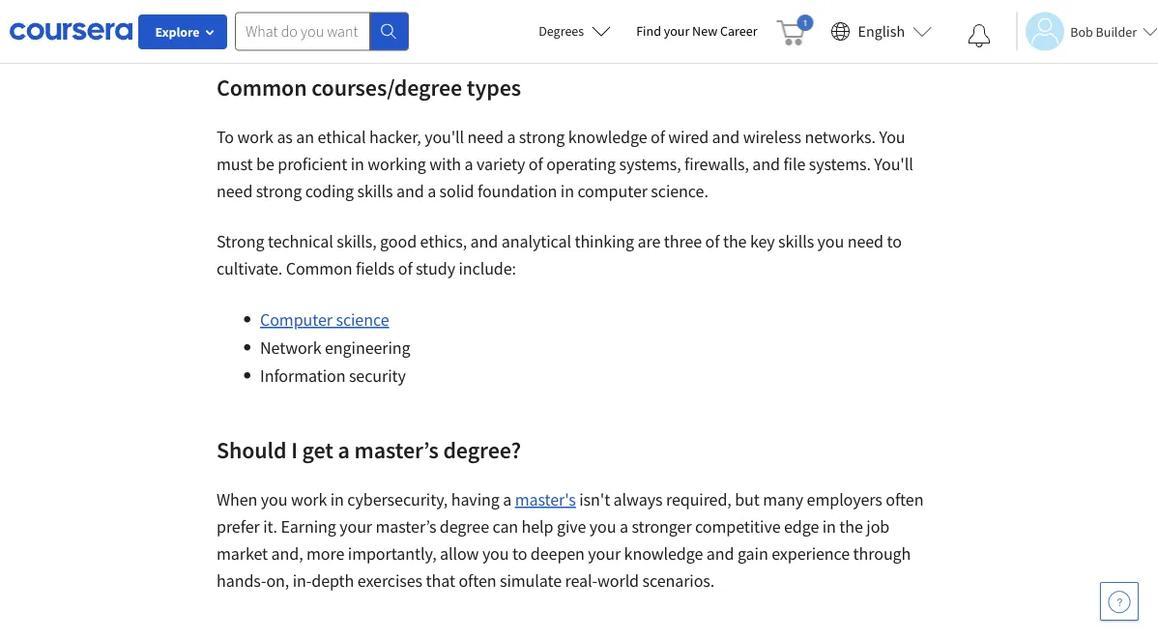 Task type: describe. For each thing, give the bounding box(es) containing it.
thinking
[[575, 231, 635, 252]]

a up can at the left bottom
[[503, 489, 512, 511]]

stronger
[[632, 516, 692, 538]]

science.
[[651, 180, 709, 202]]

and inside "strong technical skills, good ethics, and analytical thinking are three of the key skills you need to cultivate. common fields of study include:"
[[471, 231, 498, 252]]

exercises
[[358, 570, 423, 592]]

hands-
[[217, 570, 266, 592]]

0 horizontal spatial need
[[217, 180, 253, 202]]

operating
[[547, 153, 616, 175]]

bob
[[1071, 23, 1094, 40]]

strong
[[217, 231, 264, 252]]

courses/degree
[[312, 73, 462, 102]]

foundation
[[478, 180, 557, 202]]

always
[[614, 489, 663, 511]]

find your new career
[[637, 22, 758, 40]]

english
[[858, 22, 906, 41]]

should
[[217, 435, 287, 464]]

networks.
[[805, 126, 876, 148]]

be
[[256, 153, 274, 175]]

file
[[784, 153, 806, 175]]

that
[[426, 570, 455, 592]]

in-
[[293, 570, 312, 592]]

importantly,
[[348, 543, 437, 565]]

1 horizontal spatial your
[[588, 543, 621, 565]]

a left the solid
[[428, 180, 436, 202]]

cultivate.
[[217, 258, 283, 280]]

degree
[[440, 516, 489, 538]]

bob builder
[[1071, 23, 1137, 40]]

help
[[522, 516, 554, 538]]

information
[[260, 365, 346, 387]]

degrees button
[[523, 10, 627, 52]]

and inside isn't always required, but many employers often prefer it. earning your master's degree can help give you a stronger competitive edge in the job market and, more importantly, allow you to deepen your knowledge and gain experience through hands-on, in-depth exercises that often simulate real-world scenarios.
[[707, 543, 735, 565]]

include:
[[459, 258, 516, 280]]

scenarios.
[[643, 570, 715, 592]]

types
[[467, 73, 521, 102]]

master's inside isn't always required, but many employers often prefer it. earning your master's degree can help give you a stronger competitive edge in the job market and, more importantly, allow you to deepen your knowledge and gain experience through hands-on, in-depth exercises that often simulate real-world scenarios.
[[376, 516, 437, 538]]

find
[[637, 22, 662, 40]]

you up it.
[[261, 489, 288, 511]]

wired
[[669, 126, 709, 148]]

employers
[[807, 489, 883, 511]]

and,
[[271, 543, 303, 565]]

need inside "strong technical skills, good ethics, and analytical thinking are three of the key skills you need to cultivate. common fields of study include:"
[[848, 231, 884, 252]]

cybersecurity,
[[348, 489, 448, 511]]

simulate
[[500, 570, 562, 592]]

skills,
[[337, 231, 377, 252]]

coding
[[305, 180, 354, 202]]

computer
[[578, 180, 648, 202]]

security
[[349, 365, 406, 387]]

isn't always required, but many employers often prefer it. earning your master's degree can help give you a stronger competitive edge in the job market and, more importantly, allow you to deepen your knowledge and gain experience through hands-on, in-depth exercises that often simulate real-world scenarios.
[[217, 489, 924, 592]]

strong technical skills, good ethics, and analytical thinking are three of the key skills you need to cultivate. common fields of study include:
[[217, 231, 902, 280]]

explore button
[[138, 15, 227, 49]]

find your new career link
[[627, 19, 768, 44]]

market
[[217, 543, 268, 565]]

a inside isn't always required, but many employers often prefer it. earning your master's degree can help give you a stronger competitive edge in the job market and, more importantly, allow you to deepen your knowledge and gain experience through hands-on, in-depth exercises that often simulate real-world scenarios.
[[620, 516, 629, 538]]

bob builder button
[[1017, 12, 1159, 51]]

builder
[[1096, 23, 1137, 40]]

skills inside "strong technical skills, good ethics, and analytical thinking are three of the key skills you need to cultivate. common fields of study include:"
[[779, 231, 815, 252]]

an
[[296, 126, 314, 148]]

it.
[[263, 516, 278, 538]]

systems.
[[809, 153, 871, 175]]

key
[[750, 231, 775, 252]]

should i get a master's degree?
[[217, 435, 521, 464]]

0 vertical spatial master's
[[355, 435, 439, 464]]

can
[[493, 516, 519, 538]]

skills inside to work as an ethical hacker, you'll need a strong knowledge of wired and wireless networks. you must be proficient in working with a variety of operating systems, firewalls, and file systems. you'll need strong coding skills and a solid foundation in computer science.
[[357, 180, 393, 202]]

working
[[368, 153, 426, 175]]

work inside to work as an ethical hacker, you'll need a strong knowledge of wired and wireless networks. you must be proficient in working with a variety of operating systems, firewalls, and file systems. you'll need strong coding skills and a solid foundation in computer science.
[[237, 126, 274, 148]]

you
[[880, 126, 906, 148]]

to
[[217, 126, 234, 148]]

knowledge inside isn't always required, but many employers often prefer it. earning your master's degree can help give you a stronger competitive edge in the job market and, more importantly, allow you to deepen your knowledge and gain experience through hands-on, in-depth exercises that often simulate real-world scenarios.
[[624, 543, 703, 565]]

of right the three
[[706, 231, 720, 252]]

a right with
[[465, 153, 474, 175]]

study
[[416, 258, 456, 280]]

are
[[638, 231, 661, 252]]

but
[[735, 489, 760, 511]]

on,
[[266, 570, 289, 592]]

to work as an ethical hacker, you'll need a strong knowledge of wired and wireless networks. you must be proficient in working with a variety of operating systems, firewalls, and file systems. you'll need strong coding skills and a solid foundation in computer science.
[[217, 126, 914, 202]]

many
[[763, 489, 804, 511]]

as
[[277, 126, 293, 148]]

of up foundation
[[529, 153, 543, 175]]

competitive
[[695, 516, 781, 538]]

depth
[[312, 570, 354, 592]]

isn't
[[580, 489, 610, 511]]



Task type: locate. For each thing, give the bounding box(es) containing it.
1 horizontal spatial the
[[840, 516, 864, 538]]

1 horizontal spatial need
[[468, 126, 504, 148]]

work
[[237, 126, 274, 148], [291, 489, 327, 511]]

network
[[260, 337, 322, 359]]

0 horizontal spatial the
[[723, 231, 747, 252]]

deepen
[[531, 543, 585, 565]]

english button
[[824, 0, 940, 63]]

2 horizontal spatial need
[[848, 231, 884, 252]]

common down technical
[[286, 258, 353, 280]]

master's link
[[515, 489, 576, 511]]

need down systems.
[[848, 231, 884, 252]]

1 horizontal spatial often
[[886, 489, 924, 511]]

new
[[693, 22, 718, 40]]

often up job
[[886, 489, 924, 511]]

engineering
[[325, 337, 411, 359]]

the left key
[[723, 231, 747, 252]]

0 horizontal spatial often
[[459, 570, 497, 592]]

0 horizontal spatial your
[[340, 516, 372, 538]]

of up systems,
[[651, 126, 665, 148]]

degree?
[[443, 435, 521, 464]]

when you work in cybersecurity, having a master's
[[217, 489, 576, 511]]

you'll
[[425, 126, 464, 148]]

ethical
[[318, 126, 366, 148]]

of down 'good' at left top
[[398, 258, 413, 280]]

1 horizontal spatial skills
[[779, 231, 815, 252]]

strong up operating on the top of page
[[519, 126, 565, 148]]

in right edge on the right bottom of page
[[823, 516, 836, 538]]

in down ethical
[[351, 153, 364, 175]]

your up world
[[588, 543, 621, 565]]

work up be
[[237, 126, 274, 148]]

computer science network engineering information security
[[260, 309, 411, 387]]

allow
[[440, 543, 479, 565]]

ethics,
[[420, 231, 467, 252]]

a up variety
[[507, 126, 516, 148]]

get
[[302, 435, 334, 464]]

to
[[887, 231, 902, 252], [513, 543, 527, 565]]

work up earning
[[291, 489, 327, 511]]

your up more
[[340, 516, 372, 538]]

0 vertical spatial need
[[468, 126, 504, 148]]

more
[[307, 543, 345, 565]]

you down can at the left bottom
[[483, 543, 509, 565]]

0 vertical spatial common
[[217, 73, 307, 102]]

fields
[[356, 258, 395, 280]]

variety
[[477, 153, 526, 175]]

having
[[451, 489, 500, 511]]

must
[[217, 153, 253, 175]]

give
[[557, 516, 587, 538]]

0 horizontal spatial strong
[[256, 180, 302, 202]]

knowledge down stronger
[[624, 543, 703, 565]]

1 vertical spatial the
[[840, 516, 864, 538]]

need
[[468, 126, 504, 148], [217, 180, 253, 202], [848, 231, 884, 252]]

What do you want to learn? text field
[[235, 12, 370, 51]]

knowledge inside to work as an ethical hacker, you'll need a strong knowledge of wired and wireless networks. you must be proficient in working with a variety of operating systems, firewalls, and file systems. you'll need strong coding skills and a solid foundation in computer science.
[[568, 126, 648, 148]]

wireless
[[744, 126, 802, 148]]

1 vertical spatial strong
[[256, 180, 302, 202]]

solid
[[440, 180, 474, 202]]

1 vertical spatial often
[[459, 570, 497, 592]]

in down operating on the top of page
[[561, 180, 574, 202]]

earning
[[281, 516, 336, 538]]

degrees
[[539, 22, 584, 40]]

prefer
[[217, 516, 260, 538]]

1 vertical spatial common
[[286, 258, 353, 280]]

None search field
[[235, 12, 409, 51]]

common up 'as'
[[217, 73, 307, 102]]

master's
[[355, 435, 439, 464], [376, 516, 437, 538]]

of
[[651, 126, 665, 148], [529, 153, 543, 175], [706, 231, 720, 252], [398, 258, 413, 280]]

show notifications image
[[968, 24, 992, 47]]

2 vertical spatial need
[[848, 231, 884, 252]]

and
[[712, 126, 740, 148], [753, 153, 781, 175], [397, 180, 424, 202], [471, 231, 498, 252], [707, 543, 735, 565]]

skills
[[357, 180, 393, 202], [779, 231, 815, 252]]

0 vertical spatial strong
[[519, 126, 565, 148]]

in up earning
[[331, 489, 344, 511]]

0 vertical spatial often
[[886, 489, 924, 511]]

coursera image
[[10, 16, 133, 47]]

1 horizontal spatial work
[[291, 489, 327, 511]]

1 vertical spatial skills
[[779, 231, 815, 252]]

2 horizontal spatial your
[[664, 22, 690, 40]]

common courses/degree types
[[217, 73, 521, 102]]

and down competitive
[[707, 543, 735, 565]]

1 horizontal spatial strong
[[519, 126, 565, 148]]

to inside "strong technical skills, good ethics, and analytical thinking are three of the key skills you need to cultivate. common fields of study include:"
[[887, 231, 902, 252]]

2 vertical spatial your
[[588, 543, 621, 565]]

1 vertical spatial work
[[291, 489, 327, 511]]

when
[[217, 489, 258, 511]]

the inside isn't always required, but many employers often prefer it. earning your master's degree can help give you a stronger competitive edge in the job market and, more importantly, allow you to deepen your knowledge and gain experience through hands-on, in-depth exercises that often simulate real-world scenarios.
[[840, 516, 864, 538]]

knowledge up operating on the top of page
[[568, 126, 648, 148]]

through
[[854, 543, 911, 565]]

0 vertical spatial the
[[723, 231, 747, 252]]

gain
[[738, 543, 769, 565]]

1 horizontal spatial to
[[887, 231, 902, 252]]

your
[[664, 22, 690, 40], [340, 516, 372, 538], [588, 543, 621, 565]]

you'll
[[875, 153, 914, 175]]

0 vertical spatial work
[[237, 126, 274, 148]]

i
[[291, 435, 298, 464]]

you right key
[[818, 231, 845, 252]]

1 vertical spatial to
[[513, 543, 527, 565]]

proficient
[[278, 153, 347, 175]]

edge
[[784, 516, 820, 538]]

world
[[598, 570, 639, 592]]

to inside isn't always required, but many employers often prefer it. earning your master's degree can help give you a stronger competitive edge in the job market and, more importantly, allow you to deepen your knowledge and gain experience through hands-on, in-depth exercises that often simulate real-world scenarios.
[[513, 543, 527, 565]]

and down working
[[397, 180, 424, 202]]

help center image
[[1108, 590, 1132, 613]]

master's up when you work in cybersecurity, having a master's
[[355, 435, 439, 464]]

a
[[507, 126, 516, 148], [465, 153, 474, 175], [428, 180, 436, 202], [338, 435, 350, 464], [503, 489, 512, 511], [620, 516, 629, 538]]

a down always
[[620, 516, 629, 538]]

required,
[[666, 489, 732, 511]]

hacker,
[[370, 126, 421, 148]]

1 vertical spatial need
[[217, 180, 253, 202]]

0 horizontal spatial to
[[513, 543, 527, 565]]

and up firewalls,
[[712, 126, 740, 148]]

three
[[664, 231, 702, 252]]

firewalls,
[[685, 153, 749, 175]]

you down isn't
[[590, 516, 617, 538]]

a right 'get'
[[338, 435, 350, 464]]

and up include:
[[471, 231, 498, 252]]

0 vertical spatial knowledge
[[568, 126, 648, 148]]

common inside "strong technical skills, good ethics, and analytical thinking are three of the key skills you need to cultivate. common fields of study include:"
[[286, 258, 353, 280]]

0 vertical spatial skills
[[357, 180, 393, 202]]

your right find
[[664, 22, 690, 40]]

strong down be
[[256, 180, 302, 202]]

computer
[[260, 309, 333, 331]]

0 vertical spatial to
[[887, 231, 902, 252]]

explore
[[155, 23, 200, 41]]

computer science link
[[260, 309, 389, 331]]

job
[[867, 516, 890, 538]]

to down you'll
[[887, 231, 902, 252]]

to up simulate
[[513, 543, 527, 565]]

the left job
[[840, 516, 864, 538]]

skills down working
[[357, 180, 393, 202]]

0 horizontal spatial work
[[237, 126, 274, 148]]

experience
[[772, 543, 850, 565]]

need up variety
[[468, 126, 504, 148]]

master's down "cybersecurity,"
[[376, 516, 437, 538]]

skills right key
[[779, 231, 815, 252]]

in
[[351, 153, 364, 175], [561, 180, 574, 202], [331, 489, 344, 511], [823, 516, 836, 538]]

systems,
[[620, 153, 681, 175]]

good
[[380, 231, 417, 252]]

need down "must"
[[217, 180, 253, 202]]

shopping cart: 1 item image
[[777, 15, 814, 45]]

the inside "strong technical skills, good ethics, and analytical thinking are three of the key skills you need to cultivate. common fields of study include:"
[[723, 231, 747, 252]]

with
[[430, 153, 461, 175]]

in inside isn't always required, but many employers often prefer it. earning your master's degree can help give you a stronger competitive edge in the job market and, more importantly, allow you to deepen your knowledge and gain experience through hands-on, in-depth exercises that often simulate real-world scenarios.
[[823, 516, 836, 538]]

you inside "strong technical skills, good ethics, and analytical thinking are three of the key skills you need to cultivate. common fields of study include:"
[[818, 231, 845, 252]]

1 vertical spatial master's
[[376, 516, 437, 538]]

career
[[721, 22, 758, 40]]

0 horizontal spatial skills
[[357, 180, 393, 202]]

1 vertical spatial knowledge
[[624, 543, 703, 565]]

technical
[[268, 231, 333, 252]]

often
[[886, 489, 924, 511], [459, 570, 497, 592]]

and down wireless
[[753, 153, 781, 175]]

0 vertical spatial your
[[664, 22, 690, 40]]

often down allow
[[459, 570, 497, 592]]

1 vertical spatial your
[[340, 516, 372, 538]]



Task type: vqa. For each thing, say whether or not it's contained in the screenshot.
Technical
yes



